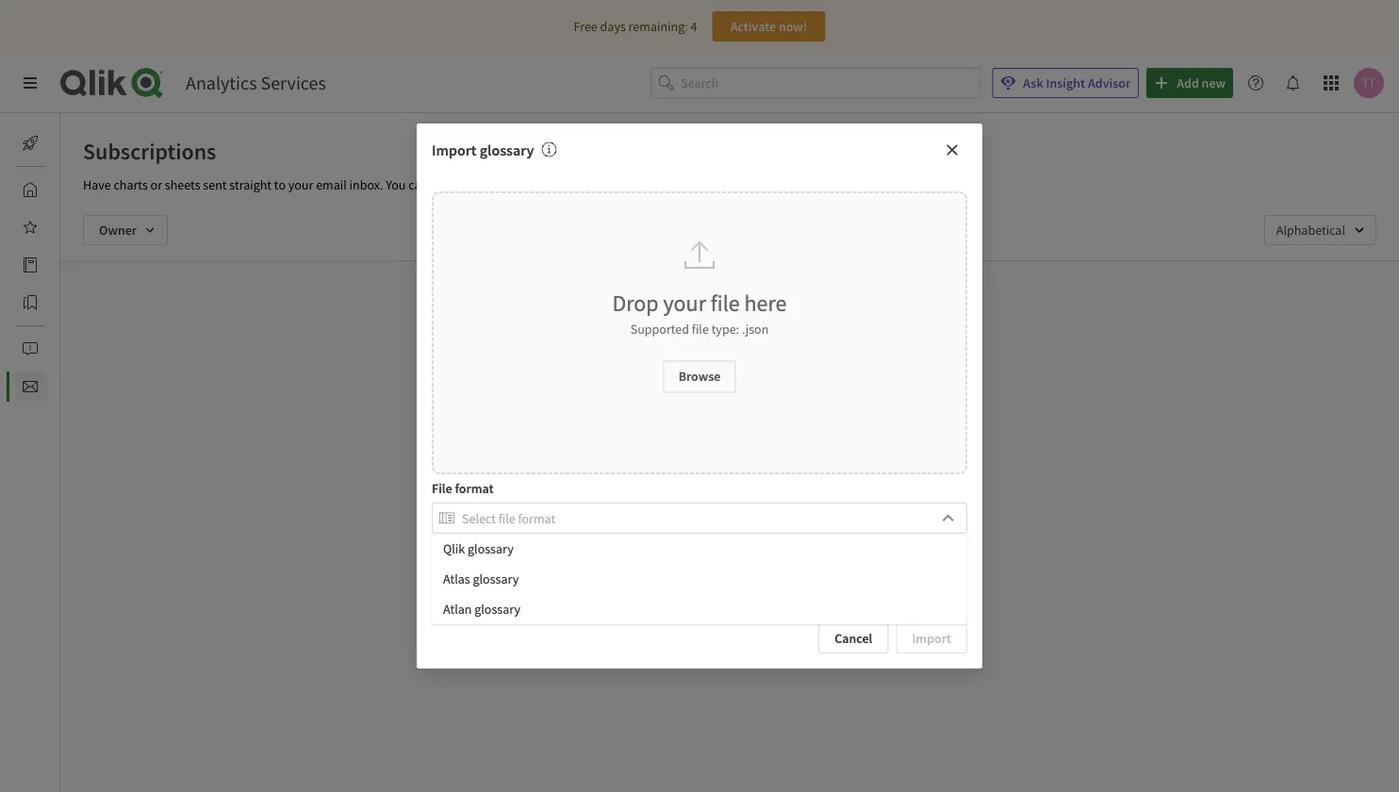 Task type: vqa. For each thing, say whether or not it's contained in the screenshot.
glossary
yes



Task type: describe. For each thing, give the bounding box(es) containing it.
do
[[646, 397, 663, 416]]

to right straight
[[274, 176, 286, 193]]

report.
[[703, 176, 741, 193]]

atlas glossary
[[443, 571, 519, 588]]

atlas
[[443, 571, 470, 588]]

tooltip containing qlik glossary
[[432, 534, 968, 624]]

services
[[261, 71, 326, 95]]

analytics services element
[[186, 71, 326, 95]]

easy
[[676, 176, 701, 193]]

get
[[796, 460, 813, 477]]

charts
[[114, 176, 148, 193]]

atlan glossary
[[443, 601, 521, 618]]

home link
[[15, 174, 94, 205]]

'subscribe'
[[785, 441, 846, 458]]

bundle
[[456, 176, 495, 193]]

multiple
[[498, 176, 544, 193]]

1 vertical spatial a
[[693, 423, 700, 440]]

also
[[431, 176, 454, 193]]

and
[[652, 176, 673, 193]]

by
[[848, 423, 861, 440]]

1 vertical spatial sheet
[[691, 460, 721, 477]]

have charts or sheets sent straight to your email inbox. you can also bundle multiple sheets into a quick and easy report.
[[83, 176, 741, 193]]

straight
[[229, 176, 272, 193]]

glossary for atlas glossary
[[473, 571, 519, 588]]

activate now!
[[731, 18, 808, 35]]

free days remaining: 4
[[574, 18, 697, 35]]

import for import
[[912, 630, 952, 647]]

0 vertical spatial chart
[[703, 423, 731, 440]]

subscribe to a chart or sheet to receive it by email on a regular basis. click 'subscribe' on the chart or sheet in the app to get started.
[[620, 423, 863, 477]]

drop your file here supported file type: .json
[[613, 288, 787, 337]]

0 horizontal spatial file
[[692, 320, 709, 337]]

home image
[[23, 182, 38, 197]]

0 horizontal spatial email
[[316, 176, 347, 193]]

1 horizontal spatial file
[[711, 288, 740, 317]]

catalog link
[[15, 250, 102, 280]]

it
[[837, 423, 845, 440]]

sent
[[203, 176, 227, 193]]

Select file format text field
[[462, 509, 930, 528]]

to left 'get'
[[782, 460, 793, 477]]

ask insight advisor button
[[993, 68, 1140, 98]]

receive
[[795, 423, 835, 440]]

2 vertical spatial or
[[677, 460, 689, 477]]

subscriptions
[[83, 137, 216, 165]]

file format
[[432, 480, 494, 497]]

yet
[[842, 397, 863, 416]]

have
[[83, 176, 111, 193]]

catalog image
[[23, 257, 38, 273]]

into
[[585, 176, 607, 193]]

home
[[60, 181, 94, 198]]

qlik glossary option
[[432, 534, 968, 564]]

.json
[[742, 320, 769, 337]]

click
[[755, 441, 782, 458]]

0 horizontal spatial chart
[[645, 460, 674, 477]]

activate
[[731, 18, 776, 35]]

2 on from the left
[[849, 441, 863, 458]]

cancel
[[835, 630, 873, 647]]

app
[[758, 460, 779, 477]]

atlas glossary option
[[432, 564, 968, 594]]

filters region
[[60, 200, 1400, 260]]

have
[[691, 397, 722, 416]]

import for import glossary
[[432, 141, 477, 160]]

atlan glossary option
[[432, 594, 968, 624]]

email inside subscribe to a chart or sheet to receive it by email on a regular basis. click 'subscribe' on the chart or sheet in the app to get started.
[[620, 441, 650, 458]]

subscriptions
[[752, 397, 839, 416]]

import glossary dialog
[[417, 124, 983, 669]]

analytics
[[186, 71, 257, 95]]

type:
[[712, 320, 740, 337]]

import button
[[896, 623, 968, 653]]



Task type: locate. For each thing, give the bounding box(es) containing it.
on down by
[[849, 441, 863, 458]]

0 horizontal spatial import
[[432, 141, 477, 160]]

menu containing qlik glossary
[[432, 534, 968, 624]]

1 horizontal spatial or
[[677, 460, 689, 477]]

1 vertical spatial chart
[[645, 460, 674, 477]]

not
[[666, 397, 688, 416]]

searchbar element
[[651, 68, 981, 98]]

insight
[[1046, 75, 1086, 91]]

a right "into"
[[610, 176, 617, 193]]

your up the supported
[[664, 288, 706, 317]]

regular
[[679, 441, 719, 458]]

atlan
[[443, 601, 472, 618]]

1 horizontal spatial chart
[[703, 423, 731, 440]]

0 vertical spatial your
[[288, 176, 313, 193]]

0 vertical spatial sheet
[[748, 423, 779, 440]]

or up basis.
[[734, 423, 746, 440]]

0 horizontal spatial the
[[625, 460, 643, 477]]

chart down the subscribe
[[645, 460, 674, 477]]

glossary up atlas glossary
[[468, 540, 514, 557]]

import right cancel button
[[912, 630, 952, 647]]

format
[[455, 480, 494, 497]]

advisor
[[1088, 75, 1131, 91]]

sheet down regular
[[691, 460, 721, 477]]

subscribe
[[622, 423, 677, 440]]

you do not have any subscriptions yet
[[620, 397, 863, 416]]

ask insight advisor
[[1024, 75, 1131, 91]]

collections image
[[23, 295, 38, 310]]

file
[[711, 288, 740, 317], [692, 320, 709, 337]]

you left 'can'
[[386, 176, 406, 193]]

favorites image
[[23, 220, 38, 235]]

remaining:
[[629, 18, 688, 35]]

qlik glossary
[[443, 540, 514, 557]]

to up regular
[[679, 423, 691, 440]]

0 vertical spatial or
[[151, 176, 162, 193]]

catalog
[[60, 257, 102, 274]]

1 sheets from the left
[[165, 176, 200, 193]]

the right in
[[737, 460, 755, 477]]

the
[[625, 460, 643, 477], [737, 460, 755, 477]]

1 on from the left
[[653, 441, 668, 458]]

2 horizontal spatial or
[[734, 423, 746, 440]]

1 vertical spatial email
[[620, 441, 650, 458]]

ask
[[1024, 75, 1044, 91]]

drop
[[613, 288, 659, 317]]

0 horizontal spatial your
[[288, 176, 313, 193]]

alphabetical image
[[1265, 215, 1377, 245]]

your
[[288, 176, 313, 193], [664, 288, 706, 317]]

1 horizontal spatial the
[[737, 460, 755, 477]]

sheets left "into"
[[547, 176, 583, 193]]

a left regular
[[670, 441, 677, 458]]

email down the subscribe
[[620, 441, 650, 458]]

glossary down atlas glossary
[[475, 601, 521, 618]]

you
[[386, 176, 406, 193], [620, 397, 643, 416]]

days
[[600, 18, 626, 35]]

navigation pane element
[[0, 121, 102, 409]]

any
[[725, 397, 749, 416]]

menu
[[432, 534, 968, 624]]

glossary for qlik glossary
[[468, 540, 514, 557]]

1 horizontal spatial a
[[670, 441, 677, 458]]

sheets left sent
[[165, 176, 200, 193]]

0 vertical spatial email
[[316, 176, 347, 193]]

import inside button
[[912, 630, 952, 647]]

sheet up click at bottom
[[748, 423, 779, 440]]

glossary up multiple
[[480, 141, 534, 160]]

on down the subscribe
[[653, 441, 668, 458]]

import up also
[[432, 141, 477, 160]]

a
[[610, 176, 617, 193], [693, 423, 700, 440], [670, 441, 677, 458]]

0 horizontal spatial on
[[653, 441, 668, 458]]

analytics services
[[186, 71, 326, 95]]

quick
[[619, 176, 649, 193]]

0 vertical spatial a
[[610, 176, 617, 193]]

glossary for import glossary
[[480, 141, 534, 160]]

alerts image
[[23, 341, 38, 357]]

0 horizontal spatial you
[[386, 176, 406, 193]]

or
[[151, 176, 162, 193], [734, 423, 746, 440], [677, 460, 689, 477]]

1 horizontal spatial you
[[620, 397, 643, 416]]

2 horizontal spatial a
[[693, 423, 700, 440]]

email
[[316, 176, 347, 193], [620, 441, 650, 458]]

inbox.
[[349, 176, 383, 193]]

on
[[653, 441, 668, 458], [849, 441, 863, 458]]

in
[[724, 460, 735, 477]]

1 horizontal spatial email
[[620, 441, 650, 458]]

qlik
[[443, 540, 465, 557]]

1 horizontal spatial sheet
[[748, 423, 779, 440]]

basis.
[[721, 441, 753, 458]]

email left the inbox.
[[316, 176, 347, 193]]

file up the type:
[[711, 288, 740, 317]]

glossary
[[480, 141, 534, 160], [468, 540, 514, 557], [473, 571, 519, 588], [475, 601, 521, 618]]

import glossary
[[432, 141, 534, 160]]

1 vertical spatial your
[[664, 288, 706, 317]]

Search text field
[[681, 68, 981, 98]]

now!
[[779, 18, 808, 35]]

0 horizontal spatial a
[[610, 176, 617, 193]]

subscriptions image
[[23, 379, 38, 394]]

sheet
[[748, 423, 779, 440], [691, 460, 721, 477]]

sheets
[[165, 176, 200, 193], [547, 176, 583, 193]]

activate now! link
[[713, 11, 826, 42]]

1 horizontal spatial on
[[849, 441, 863, 458]]

2 vertical spatial a
[[670, 441, 677, 458]]

glossary inside dialog
[[480, 141, 534, 160]]

or down regular
[[677, 460, 689, 477]]

1 vertical spatial or
[[734, 423, 746, 440]]

glossary for atlan glossary
[[475, 601, 521, 618]]

0 horizontal spatial sheets
[[165, 176, 200, 193]]

free
[[574, 18, 598, 35]]

file left the type:
[[692, 320, 709, 337]]

1 horizontal spatial your
[[664, 288, 706, 317]]

tooltip
[[432, 534, 968, 624]]

a up regular
[[693, 423, 700, 440]]

2 the from the left
[[737, 460, 755, 477]]

here
[[745, 288, 787, 317]]

open sidebar menu image
[[23, 75, 38, 91]]

your inside drop your file here supported file type: .json
[[664, 288, 706, 317]]

getting started image
[[23, 136, 38, 151]]

you left the do
[[620, 397, 643, 416]]

1 vertical spatial import
[[912, 630, 952, 647]]

your right straight
[[288, 176, 313, 193]]

started.
[[816, 460, 858, 477]]

1 horizontal spatial sheets
[[547, 176, 583, 193]]

1 vertical spatial file
[[692, 320, 709, 337]]

2 sheets from the left
[[547, 176, 583, 193]]

chart
[[703, 423, 731, 440], [645, 460, 674, 477]]

0 vertical spatial you
[[386, 176, 406, 193]]

chart up regular
[[703, 423, 731, 440]]

1 horizontal spatial import
[[912, 630, 952, 647]]

1 vertical spatial you
[[620, 397, 643, 416]]

1 the from the left
[[625, 460, 643, 477]]

file
[[432, 480, 452, 497]]

0 horizontal spatial or
[[151, 176, 162, 193]]

or right charts
[[151, 176, 162, 193]]

0 horizontal spatial sheet
[[691, 460, 721, 477]]

cancel button
[[819, 623, 889, 653]]

4
[[691, 18, 697, 35]]

import
[[432, 141, 477, 160], [912, 630, 952, 647]]

0 vertical spatial import
[[432, 141, 477, 160]]

supported
[[631, 320, 689, 337]]

to down subscriptions
[[781, 423, 793, 440]]

can
[[409, 176, 428, 193]]

Select space text field
[[462, 562, 919, 593]]

the down the subscribe
[[625, 460, 643, 477]]

to
[[274, 176, 286, 193], [679, 423, 691, 440], [781, 423, 793, 440], [782, 460, 793, 477]]

glossary up the atlan glossary
[[473, 571, 519, 588]]

space
[[432, 540, 466, 557]]

0 vertical spatial file
[[711, 288, 740, 317]]



